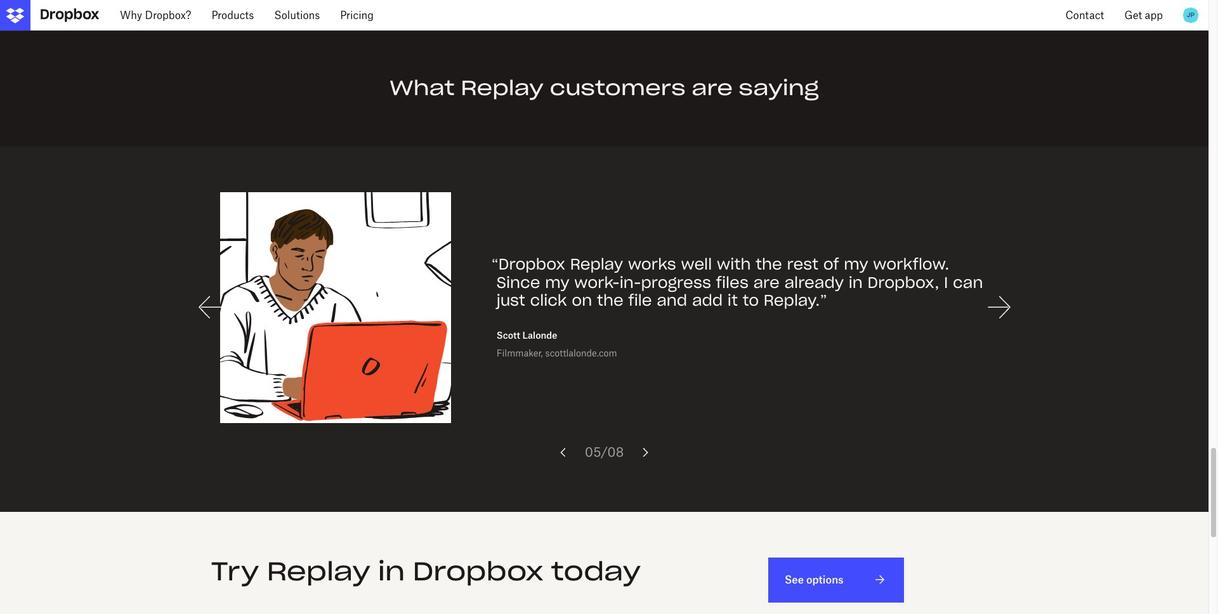 Task type: vqa. For each thing, say whether or not it's contained in the screenshot.
add
yes



Task type: describe. For each thing, give the bounding box(es) containing it.
jp button
[[1181, 5, 1202, 25]]

scott lalonde
[[497, 330, 558, 341]]

0 horizontal spatial the
[[597, 291, 624, 311]]

"dropbox
[[492, 254, 566, 274]]

see
[[785, 574, 804, 586]]

jp
[[1187, 11, 1195, 19]]

"dropbox replay works well with the rest of my workflow. since my work-in-progress files are already in dropbox, i can just click on the file and add it to replay."
[[492, 254, 983, 311]]

replay for "dropbox
[[570, 254, 623, 274]]

today
[[551, 555, 641, 588]]

to
[[743, 291, 759, 311]]

saying
[[739, 75, 819, 101]]

since
[[497, 273, 541, 292]]

get app button
[[1115, 0, 1174, 30]]

work-
[[575, 273, 620, 292]]

and
[[657, 291, 688, 311]]

contact button
[[1056, 0, 1115, 30]]

just
[[497, 291, 525, 311]]

dropbox?
[[145, 9, 191, 22]]

0 vertical spatial are
[[692, 75, 733, 101]]

try
[[211, 555, 259, 588]]

dropbox,
[[868, 273, 940, 292]]

try replay in dropbox today
[[211, 555, 641, 588]]

add
[[692, 291, 723, 311]]

in-
[[620, 273, 641, 292]]

click
[[530, 291, 567, 311]]

well
[[681, 254, 712, 274]]

with
[[717, 254, 751, 274]]

replay for try
[[267, 555, 371, 588]]

it
[[728, 291, 738, 311]]

products
[[212, 9, 254, 22]]

solutions
[[274, 9, 320, 22]]

on
[[572, 291, 592, 311]]

solutions button
[[264, 0, 330, 30]]

can
[[953, 273, 983, 292]]

in inside the "dropbox replay works well with the rest of my workflow. since my work-in-progress files are already in dropbox, i can just click on the file and add it to replay."
[[849, 273, 863, 292]]

see options
[[785, 574, 844, 586]]

0 horizontal spatial my
[[545, 273, 570, 292]]



Task type: locate. For each thing, give the bounding box(es) containing it.
1 horizontal spatial the
[[756, 254, 782, 274]]

filmmaker,
[[497, 348, 543, 359]]

pricing link
[[330, 0, 384, 30]]

files
[[716, 273, 749, 292]]

are
[[692, 75, 733, 101], [754, 273, 780, 292]]

replay for what
[[461, 75, 544, 101]]

pricing
[[340, 9, 374, 22]]

0 vertical spatial in
[[849, 273, 863, 292]]

works
[[628, 254, 676, 274]]

file
[[629, 291, 652, 311]]

what replay customers are saying
[[390, 75, 819, 101]]

1 vertical spatial are
[[754, 273, 780, 292]]

filmmaker, scottlalonde.com
[[497, 348, 617, 359]]

0 vertical spatial replay
[[461, 75, 544, 101]]

05/08
[[585, 444, 624, 460]]

1 vertical spatial in
[[378, 555, 405, 588]]

why dropbox? button
[[110, 0, 201, 30]]

1 horizontal spatial replay
[[461, 75, 544, 101]]

see options link
[[769, 558, 905, 603]]

0 horizontal spatial replay
[[267, 555, 371, 588]]

customers
[[550, 75, 686, 101]]

2 vertical spatial replay
[[267, 555, 371, 588]]

replay
[[461, 75, 544, 101], [570, 254, 623, 274], [267, 555, 371, 588]]

the right the 'on'
[[597, 291, 624, 311]]

get
[[1125, 9, 1143, 22]]

1 horizontal spatial my
[[844, 254, 869, 274]]

the
[[756, 254, 782, 274], [597, 291, 624, 311]]

lalonde
[[523, 330, 558, 341]]

my
[[844, 254, 869, 274], [545, 273, 570, 292]]

workflow.
[[873, 254, 950, 274]]

get app
[[1125, 9, 1163, 22]]

2 horizontal spatial replay
[[570, 254, 623, 274]]

1 horizontal spatial in
[[849, 273, 863, 292]]

scottlalonde.com
[[546, 348, 617, 359]]

what
[[390, 75, 455, 101]]

scott
[[497, 330, 520, 341]]

app
[[1145, 9, 1163, 22]]

in
[[849, 273, 863, 292], [378, 555, 405, 588]]

replay inside the "dropbox replay works well with the rest of my workflow. since my work-in-progress files are already in dropbox, i can just click on the file and add it to replay."
[[570, 254, 623, 274]]

0 horizontal spatial are
[[692, 75, 733, 101]]

1 vertical spatial replay
[[570, 254, 623, 274]]

options
[[807, 574, 844, 586]]

i
[[944, 273, 949, 292]]

already
[[785, 273, 844, 292]]

are inside the "dropbox replay works well with the rest of my workflow. since my work-in-progress files are already in dropbox, i can just click on the file and add it to replay."
[[754, 273, 780, 292]]

dropbox
[[413, 555, 544, 588]]

man with medium skin and brown hair typing on laptop while sitting at desk image
[[220, 192, 451, 423]]

the left rest
[[756, 254, 782, 274]]

contact
[[1066, 9, 1105, 22]]

1 horizontal spatial are
[[754, 273, 780, 292]]

my left the 'on'
[[545, 273, 570, 292]]

of
[[824, 254, 839, 274]]

progress
[[641, 273, 712, 292]]

my right of
[[844, 254, 869, 274]]

why
[[120, 9, 142, 22]]

1 vertical spatial the
[[597, 291, 624, 311]]

replay."
[[764, 291, 828, 311]]

why dropbox?
[[120, 9, 191, 22]]

products button
[[201, 0, 264, 30]]

0 horizontal spatial in
[[378, 555, 405, 588]]

rest
[[787, 254, 819, 274]]

0 vertical spatial the
[[756, 254, 782, 274]]



